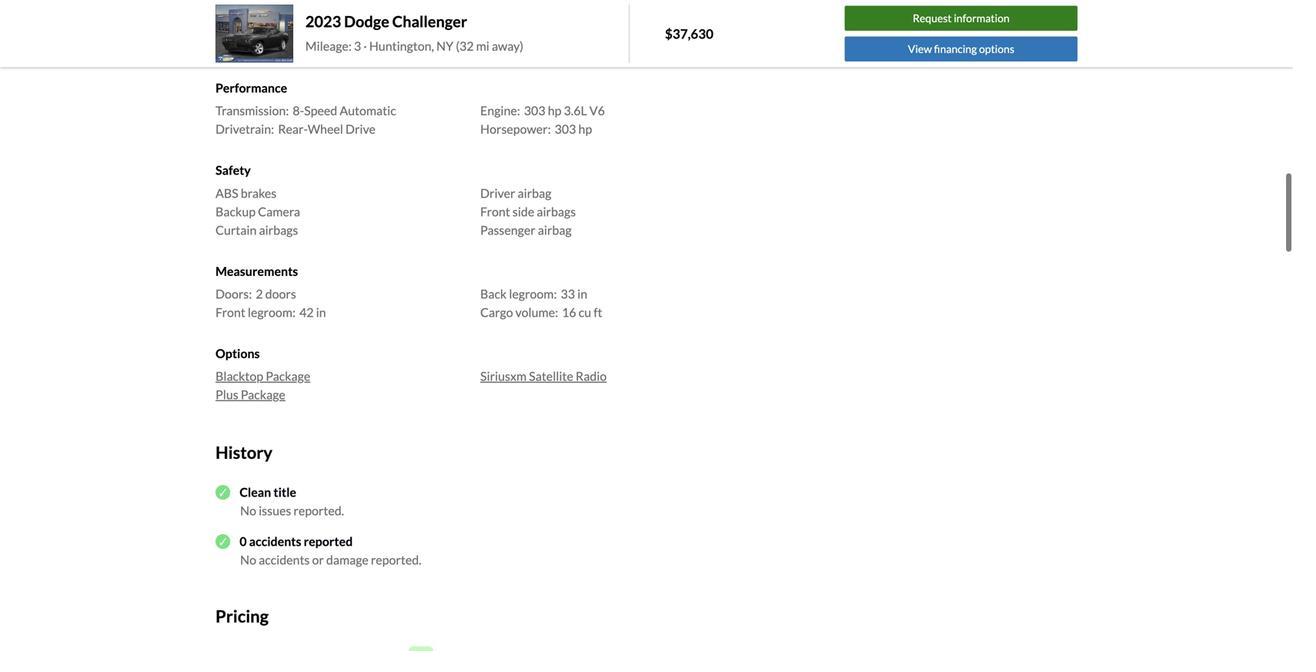 Task type: locate. For each thing, give the bounding box(es) containing it.
hp left '3.6l' on the left top of page
[[548, 103, 561, 118]]

2
[[256, 287, 263, 302]]

0 vertical spatial gas
[[274, 20, 291, 35]]

blacktop package plus package
[[216, 369, 310, 403]]

plus package link
[[216, 388, 285, 403]]

1 vertical spatial airbag
[[538, 223, 572, 238]]

1 horizontal spatial reported.
[[371, 553, 421, 568]]

siriusxm satellite radio
[[480, 369, 607, 384]]

2 no from the top
[[240, 553, 256, 568]]

303
[[524, 103, 545, 118], [555, 122, 576, 137]]

no down clean
[[240, 504, 256, 519]]

1 vertical spatial gas
[[240, 39, 258, 54]]

front down driver
[[480, 204, 510, 219]]

no issues reported.
[[240, 504, 344, 519]]

0 horizontal spatial airbags
[[259, 223, 298, 238]]

reported
[[304, 535, 353, 550]]

mpg right 30
[[616, 1, 644, 16]]

3
[[354, 38, 361, 53]]

0 accidents reported
[[240, 535, 353, 550]]

0 vertical spatial mpg
[[616, 1, 644, 16]]

mpg up ·
[[363, 20, 391, 35]]

wheel
[[308, 122, 343, 137]]

front
[[480, 204, 510, 219], [216, 305, 245, 320]]

legroom:
[[509, 287, 557, 302], [248, 305, 296, 320]]

rear-
[[278, 122, 308, 137]]

mpg
[[616, 1, 644, 16], [363, 20, 391, 35], [326, 39, 354, 54]]

airbags down 'camera'
[[259, 223, 298, 238]]

0 vertical spatial front
[[480, 204, 510, 219]]

1 vertical spatial package
[[241, 388, 285, 403]]

legroom: down doors
[[248, 305, 296, 320]]

30 mpg
[[599, 1, 644, 16]]

no for no issues reported.
[[240, 504, 256, 519]]

mileage:
[[294, 20, 339, 35], [261, 39, 306, 54]]

front inside doors: 2 doors front legroom: 42 in
[[216, 305, 245, 320]]

airbags
[[537, 204, 576, 219], [259, 223, 298, 238]]

back legroom: 33 in cargo volume: 16 cu ft
[[480, 287, 602, 320]]

1 vertical spatial 303
[[555, 122, 576, 137]]

clean
[[240, 485, 271, 500]]

gas down combined on the left of the page
[[240, 39, 258, 54]]

0 horizontal spatial in
[[316, 305, 326, 320]]

back
[[480, 287, 507, 302]]

0 horizontal spatial mpg
[[326, 39, 354, 54]]

0 horizontal spatial front
[[216, 305, 245, 320]]

8-
[[293, 103, 304, 118]]

0 vertical spatial airbag
[[518, 186, 551, 201]]

in
[[577, 287, 587, 302], [316, 305, 326, 320]]

33
[[561, 287, 575, 302]]

0 horizontal spatial legroom:
[[248, 305, 296, 320]]

in right 33
[[577, 287, 587, 302]]

0
[[240, 535, 247, 550]]

1 horizontal spatial front
[[480, 204, 510, 219]]

1 horizontal spatial airbags
[[537, 204, 576, 219]]

airbags inside the abs brakes backup camera curtain airbags
[[259, 223, 298, 238]]

siriusxm
[[480, 369, 527, 384]]

no
[[240, 504, 256, 519], [240, 553, 256, 568]]

drivetrain:
[[216, 122, 274, 137]]

1 horizontal spatial gas
[[274, 20, 291, 35]]

2023 dodge challenger mileage: 3 · huntington, ny (32 mi away)
[[305, 12, 524, 53]]

1 vertical spatial accidents
[[259, 553, 310, 568]]

or
[[312, 553, 324, 568]]

abs brakes backup camera curtain airbags
[[216, 186, 300, 238]]

side
[[513, 204, 534, 219]]

accidents
[[249, 535, 301, 550], [259, 553, 310, 568]]

package down blacktop package link
[[241, 388, 285, 403]]

1 horizontal spatial 303
[[555, 122, 576, 137]]

0 vertical spatial airbags
[[537, 204, 576, 219]]

0 vertical spatial in
[[577, 287, 587, 302]]

1 vertical spatial mileage:
[[261, 39, 306, 54]]

clean title
[[240, 485, 296, 500]]

0 horizontal spatial gas
[[240, 39, 258, 54]]

1 horizontal spatial mpg
[[363, 20, 391, 35]]

fuel tank size: 18 gal combined gas mileage: 23 mpg city gas mileage: 19 mpg
[[216, 1, 391, 54]]

1 vertical spatial reported.
[[371, 553, 421, 568]]

1 vertical spatial front
[[216, 305, 245, 320]]

accidents down 0 accidents reported
[[259, 553, 310, 568]]

303 up horsepower:
[[524, 103, 545, 118]]

mileage: down gal
[[294, 20, 339, 35]]

engine: 303 hp 3.6l v6 horsepower: 303 hp
[[480, 103, 605, 137]]

front down doors: on the left of the page
[[216, 305, 245, 320]]

mpg right 19
[[326, 39, 354, 54]]

mileage: left 19
[[261, 39, 306, 54]]

mi
[[476, 38, 489, 53]]

3.6l
[[564, 103, 587, 118]]

in right 42
[[316, 305, 326, 320]]

1 vertical spatial legroom:
[[248, 305, 296, 320]]

0 vertical spatial legroom:
[[509, 287, 557, 302]]

airbag
[[518, 186, 551, 201], [538, 223, 572, 238]]

reported. up reported
[[294, 504, 344, 519]]

1 vertical spatial in
[[316, 305, 326, 320]]

19
[[309, 39, 324, 54]]

doors:
[[216, 287, 252, 302]]

satellite
[[529, 369, 573, 384]]

reported. right damage
[[371, 553, 421, 568]]

1 vertical spatial mpg
[[363, 20, 391, 35]]

blacktop package link
[[216, 369, 310, 384]]

legroom: up volume:
[[509, 287, 557, 302]]

0 vertical spatial no
[[240, 504, 256, 519]]

0 horizontal spatial hp
[[548, 103, 561, 118]]

2 horizontal spatial mpg
[[616, 1, 644, 16]]

1 vertical spatial airbags
[[259, 223, 298, 238]]

hp down '3.6l' on the left top of page
[[579, 122, 592, 137]]

no down 0
[[240, 553, 256, 568]]

gas down the size:
[[274, 20, 291, 35]]

1 vertical spatial hp
[[579, 122, 592, 137]]

combined
[[216, 20, 271, 35]]

gas
[[274, 20, 291, 35], [240, 39, 258, 54]]

airbag up side
[[518, 186, 551, 201]]

0 vertical spatial accidents
[[249, 535, 301, 550]]

backup
[[216, 204, 256, 219]]

accidents down 'issues'
[[249, 535, 301, 550]]

cu
[[579, 305, 591, 320]]

tank
[[241, 1, 265, 16]]

airbag right passenger
[[538, 223, 572, 238]]

42
[[299, 305, 314, 320]]

1 horizontal spatial in
[[577, 287, 587, 302]]

0 vertical spatial package
[[266, 369, 310, 384]]

0 horizontal spatial 303
[[524, 103, 545, 118]]

1 no from the top
[[240, 504, 256, 519]]

package up plus package 'link'
[[266, 369, 310, 384]]

ft
[[594, 305, 602, 320]]

reported.
[[294, 504, 344, 519], [371, 553, 421, 568]]

303 down '3.6l' on the left top of page
[[555, 122, 576, 137]]

cargo
[[480, 305, 513, 320]]

1 horizontal spatial hp
[[579, 122, 592, 137]]

hp
[[548, 103, 561, 118], [579, 122, 592, 137]]

information
[[954, 12, 1010, 25]]

2023
[[305, 12, 341, 31]]

volume:
[[515, 305, 558, 320]]

size:
[[267, 1, 291, 16]]

1 horizontal spatial legroom:
[[509, 287, 557, 302]]

1 vertical spatial no
[[240, 553, 256, 568]]

0 vertical spatial reported.
[[294, 504, 344, 519]]

package
[[266, 369, 310, 384], [241, 388, 285, 403]]

airbags right side
[[537, 204, 576, 219]]

view financing options button
[[845, 37, 1078, 62]]

gal
[[312, 1, 327, 16]]



Task type: describe. For each thing, give the bounding box(es) containing it.
issues
[[259, 504, 291, 519]]

speed
[[304, 103, 337, 118]]

radio
[[576, 369, 607, 384]]

mileage:
[[305, 38, 352, 53]]

abs
[[216, 186, 238, 201]]

18
[[295, 1, 309, 16]]

accidents for or
[[259, 553, 310, 568]]

request
[[913, 12, 952, 25]]

·
[[364, 38, 367, 53]]

huntington,
[[369, 38, 434, 53]]

(32
[[456, 38, 474, 53]]

ny
[[436, 38, 454, 53]]

legroom: inside back legroom: 33 in cargo volume: 16 cu ft
[[509, 287, 557, 302]]

vdpcheck image
[[216, 535, 230, 550]]

transmission: 8-speed automatic drivetrain: rear-wheel drive
[[216, 103, 396, 137]]

30
[[599, 1, 613, 16]]

horsepower:
[[480, 122, 551, 137]]

city
[[216, 39, 238, 54]]

request information
[[913, 12, 1010, 25]]

blacktop
[[216, 369, 263, 384]]

front inside driver airbag front side airbags passenger airbag
[[480, 204, 510, 219]]

challenger
[[392, 12, 467, 31]]

no accidents or damage reported.
[[240, 553, 421, 568]]

brakes
[[241, 186, 277, 201]]

$37,630
[[665, 26, 714, 42]]

engine:
[[480, 103, 520, 118]]

driver airbag front side airbags passenger airbag
[[480, 186, 576, 238]]

dodge
[[344, 12, 389, 31]]

2 vertical spatial mpg
[[326, 39, 354, 54]]

camera
[[258, 204, 300, 219]]

0 vertical spatial hp
[[548, 103, 561, 118]]

in inside back legroom: 33 in cargo volume: 16 cu ft
[[577, 287, 587, 302]]

options
[[979, 42, 1014, 55]]

title
[[274, 485, 296, 500]]

siriusxm satellite radio link
[[480, 369, 607, 384]]

no for no accidents or damage reported.
[[240, 553, 256, 568]]

measurements
[[216, 264, 298, 279]]

away)
[[492, 38, 524, 53]]

in inside doors: 2 doors front legroom: 42 in
[[316, 305, 326, 320]]

damage
[[326, 553, 369, 568]]

airbags inside driver airbag front side airbags passenger airbag
[[537, 204, 576, 219]]

performance
[[216, 80, 287, 95]]

2023 dodge challenger image
[[216, 5, 293, 63]]

transmission:
[[216, 103, 289, 118]]

history
[[216, 443, 272, 463]]

doors: 2 doors front legroom: 42 in
[[216, 287, 326, 320]]

legroom: inside doors: 2 doors front legroom: 42 in
[[248, 305, 296, 320]]

v6
[[589, 103, 605, 118]]

0 vertical spatial 303
[[524, 103, 545, 118]]

accidents for reported
[[249, 535, 301, 550]]

options
[[216, 346, 260, 361]]

doors
[[265, 287, 296, 302]]

vdpcheck image
[[216, 486, 230, 500]]

curtain
[[216, 223, 257, 238]]

passenger
[[480, 223, 535, 238]]

view financing options
[[908, 42, 1014, 55]]

view
[[908, 42, 932, 55]]

fuel
[[216, 1, 239, 16]]

plus
[[216, 388, 238, 403]]

0 vertical spatial mileage:
[[294, 20, 339, 35]]

23
[[346, 20, 361, 35]]

pricing
[[216, 607, 269, 627]]

request information button
[[845, 6, 1078, 31]]

financing
[[934, 42, 977, 55]]

driver
[[480, 186, 515, 201]]

safety
[[216, 163, 251, 178]]

0 horizontal spatial reported.
[[294, 504, 344, 519]]

drive
[[346, 122, 376, 137]]

automatic
[[340, 103, 396, 118]]

16
[[562, 305, 576, 320]]



Task type: vqa. For each thing, say whether or not it's contained in the screenshot.
second No from the bottom
yes



